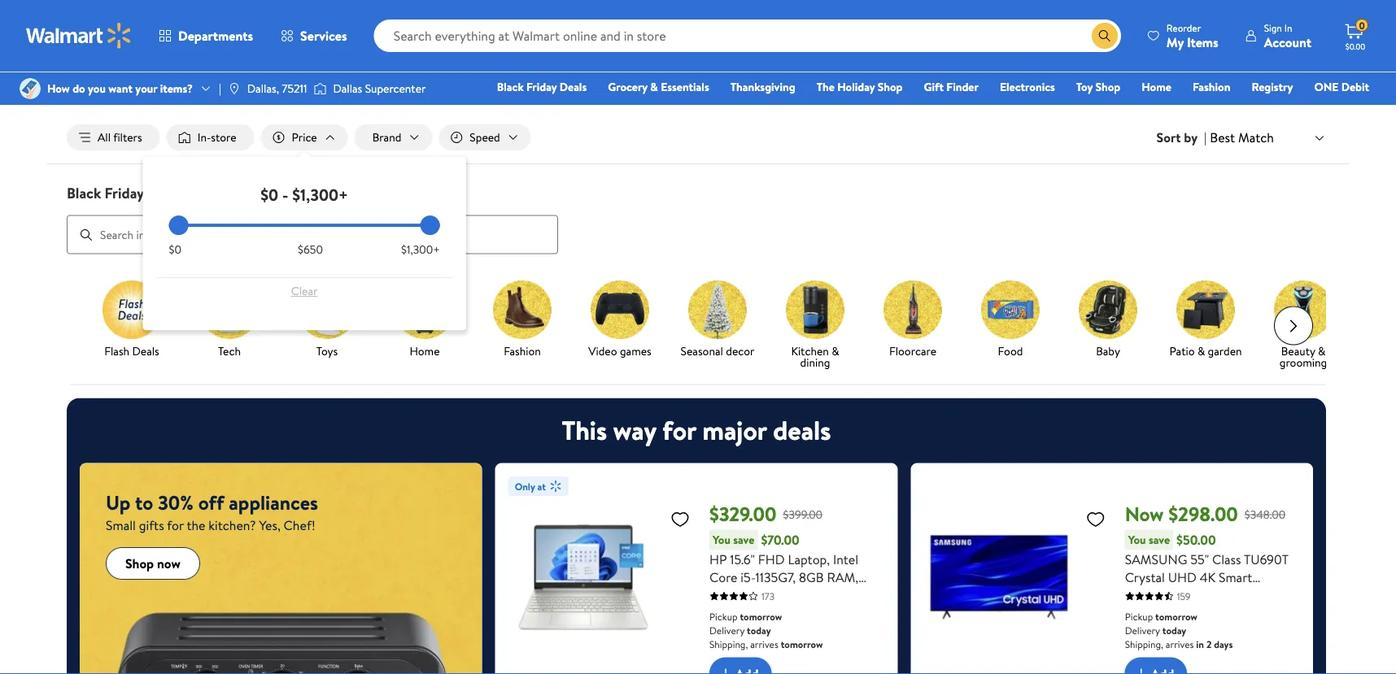 Task type: vqa. For each thing, say whether or not it's contained in the screenshot.
1st add to cart image from left
yes



Task type: describe. For each thing, give the bounding box(es) containing it.
all filters button
[[67, 124, 160, 151]]

pickup tomorrow delivery today shipping, arrives tomorrow
[[709, 610, 823, 651]]

yes,
[[259, 517, 280, 535]]

shop inside shop now button
[[125, 555, 154, 573]]

not
[[797, 47, 811, 61]]

15-
[[750, 604, 767, 622]]

4k
[[1200, 568, 1216, 586]]

i5-
[[741, 568, 756, 586]]

add to cart image for $329.00
[[716, 664, 735, 674]]

shop kitchen & dining image
[[786, 280, 845, 339]]

in
[[1196, 638, 1204, 651]]

1 vertical spatial fashion
[[504, 343, 541, 359]]

sort and filter section element
[[47, 111, 1349, 164]]

rain
[[672, 47, 688, 61]]

$0 for $0
[[169, 242, 181, 258]]

dy2795wm
[[766, 604, 828, 622]]

kitchen & dining
[[791, 343, 839, 370]]

laptop,
[[788, 550, 830, 568]]

deals
[[773, 413, 831, 449]]

walmart image
[[26, 23, 132, 49]]

appliances
[[229, 489, 318, 517]]

reorder my items
[[1167, 21, 1219, 51]]

uhd
[[1168, 568, 1197, 586]]

quantities.
[[531, 47, 574, 61]]

shop beauty & grooming image
[[1274, 280, 1333, 339]]

one
[[1314, 79, 1339, 95]]

limited quantities. while supplies last. no rain checks. select items may not be available in-store.
[[497, 47, 900, 61]]

add to cart image for now
[[1131, 664, 1151, 674]]

toy shop link
[[1069, 78, 1128, 96]]

patio
[[1169, 343, 1195, 359]]

tomorrow for now
[[1155, 610, 1197, 624]]

 image for dallas supercenter
[[314, 81, 327, 97]]

1135g7,
[[756, 568, 796, 586]]

0 vertical spatial home link
[[1134, 78, 1179, 96]]

flash deals
[[104, 343, 159, 359]]

items
[[752, 47, 775, 61]]

deals inside search field
[[147, 183, 182, 203]]

0 horizontal spatial fashion link
[[480, 280, 565, 360]]

now $298.00 group
[[924, 476, 1300, 674]]

shop baby image
[[1079, 280, 1137, 339]]

Walmart Site-Wide search field
[[374, 20, 1121, 52]]

shop food image
[[981, 280, 1040, 339]]

supplies
[[602, 47, 635, 61]]

all
[[98, 129, 111, 145]]

friday inside search field
[[105, 183, 144, 203]]

epic savings. top gifts. don't miss it!
[[541, 7, 849, 34]]

dallas supercenter
[[333, 81, 426, 96]]

up
[[106, 489, 130, 517]]

$0 for $0 - $1,300+
[[260, 183, 278, 206]]

$0 - $1,300+
[[260, 183, 348, 206]]

shop video games image
[[591, 280, 649, 339]]

shop inside the holiday shop link
[[878, 79, 903, 95]]

essentials
[[661, 79, 709, 95]]

samsung
[[1125, 550, 1187, 568]]

this
[[562, 413, 607, 449]]

black inside search field
[[67, 183, 101, 203]]

food link
[[968, 280, 1053, 360]]

thanksgiving
[[730, 79, 795, 95]]

0 vertical spatial -
[[282, 183, 288, 206]]

now $298.00 $348.00
[[1125, 501, 1286, 528]]

my
[[1167, 33, 1184, 51]]

major
[[702, 413, 767, 449]]

home,
[[709, 604, 747, 622]]

intel
[[833, 550, 858, 568]]

& for garden
[[1198, 343, 1205, 359]]

0 vertical spatial black friday deals
[[497, 79, 587, 95]]

may
[[777, 47, 795, 61]]

tech link
[[187, 280, 272, 360]]

shipping, for now
[[1125, 638, 1163, 651]]

save for $329.00
[[733, 532, 755, 548]]

1 horizontal spatial black
[[497, 79, 524, 95]]

(new)
[[1125, 604, 1159, 622]]

today for $329.00
[[747, 624, 771, 638]]

holiday
[[837, 79, 875, 95]]

dining
[[800, 354, 830, 370]]

1 horizontal spatial $1,300+
[[401, 242, 440, 258]]

by
[[1184, 129, 1198, 146]]

baby
[[1096, 343, 1120, 359]]

sort by |
[[1157, 129, 1207, 146]]

crystal
[[1125, 568, 1165, 586]]

0 horizontal spatial home link
[[382, 280, 467, 360]]

to
[[135, 489, 153, 517]]

173
[[762, 590, 775, 603]]

& for dining
[[832, 343, 839, 359]]

departments button
[[145, 16, 267, 55]]

2 vertical spatial deals
[[132, 343, 159, 359]]

hp
[[709, 550, 727, 568]]

how
[[47, 81, 70, 96]]

in-store button
[[167, 124, 254, 151]]

items
[[1187, 33, 1219, 51]]

beauty
[[1281, 343, 1315, 359]]

match
[[1238, 128, 1274, 146]]

tu690t
[[1244, 550, 1289, 568]]

grocery & essentials link
[[601, 78, 717, 96]]

price button
[[261, 124, 348, 151]]

now
[[157, 555, 180, 573]]

savings.
[[582, 7, 648, 34]]

shop now button
[[106, 548, 200, 580]]

11
[[871, 586, 880, 604]]

for inside up to 30% off appliances small gifts for the kitchen? yes, chef!
[[167, 517, 184, 535]]

you
[[88, 81, 106, 96]]

delivery for now $298.00
[[1125, 624, 1160, 638]]

the holiday shop
[[817, 79, 903, 95]]

$329.00
[[709, 501, 777, 528]]

$650
[[298, 242, 323, 258]]

$70.00
[[761, 531, 800, 549]]

flash deals image
[[103, 280, 161, 339]]

sign in to add to favorites list, hp 15.6" fhd laptop, intel core i5-1135g7, 8gb ram, 256gb ssd, silver, windows 11 home, 15-dy2795wm image
[[670, 509, 690, 529]]

don't
[[736, 7, 784, 34]]

the
[[187, 517, 205, 535]]

kitchen?
[[209, 517, 256, 535]]

30%
[[158, 489, 194, 517]]

be
[[814, 47, 824, 61]]

floorcare link
[[871, 280, 955, 360]]

dallas,
[[247, 81, 279, 96]]

fhd
[[758, 550, 785, 568]]



Task type: locate. For each thing, give the bounding box(es) containing it.
8gb
[[799, 568, 824, 586]]

home down shop home image
[[410, 343, 440, 359]]

256gb
[[709, 586, 748, 604]]

you up hp
[[713, 532, 730, 548]]

you save $70.00 hp 15.6" fhd laptop, intel core i5-1135g7, 8gb ram, 256gb ssd, silver, windows 11 home, 15-dy2795wm
[[709, 531, 880, 622]]

days
[[1214, 638, 1233, 651]]

2 you from the left
[[1128, 532, 1146, 548]]

-
[[282, 183, 288, 206], [1182, 586, 1187, 604]]

 image
[[20, 78, 41, 99]]

save inside the you save $70.00 hp 15.6" fhd laptop, intel core i5-1135g7, 8gb ram, 256gb ssd, silver, windows 11 home, 15-dy2795wm
[[733, 532, 755, 548]]

Black Friday Deals search field
[[47, 183, 1349, 254]]

add to cart image inside '$329.00' group
[[716, 664, 735, 674]]

1 horizontal spatial shop
[[878, 79, 903, 95]]

fashion down items
[[1193, 79, 1230, 95]]

pickup down television
[[1125, 610, 1153, 624]]

$329.00 group
[[508, 476, 885, 674]]

| inside sort and filter section element
[[1204, 129, 1207, 146]]

55"
[[1190, 550, 1209, 568]]

0 horizontal spatial home
[[410, 343, 440, 359]]

1 vertical spatial black
[[67, 183, 101, 203]]

toys
[[316, 343, 338, 359]]

food
[[998, 343, 1023, 359]]

shop seasonal image
[[688, 280, 747, 339]]

debit
[[1341, 79, 1369, 95]]

0 horizontal spatial friday
[[105, 183, 144, 203]]

$1300 range field
[[169, 224, 440, 227]]

2 pickup from the left
[[1125, 610, 1153, 624]]

pickup tomorrow delivery today shipping, arrives in 2 days
[[1125, 610, 1233, 651]]

shipping, for $329.00
[[709, 638, 748, 651]]

one debit link
[[1307, 78, 1377, 96]]

today inside pickup tomorrow delivery today shipping, arrives in 2 days
[[1162, 624, 1186, 638]]

0 vertical spatial deals
[[560, 79, 587, 95]]

garden
[[1208, 343, 1242, 359]]

1 horizontal spatial you
[[1128, 532, 1146, 548]]

shop patio & garden image
[[1176, 280, 1235, 339]]

miss
[[789, 7, 826, 34]]

1 vertical spatial home
[[410, 343, 440, 359]]

2 shipping, from the left
[[1125, 638, 1163, 651]]

today for now
[[1162, 624, 1186, 638]]

you inside you save $50.00 samsung 55" class tu690t crystal uhd 4k smart television - un55tu690tfxza (new)
[[1128, 532, 1146, 548]]

reorder
[[1167, 21, 1201, 35]]

pickup inside pickup tomorrow delivery today shipping, arrives in 2 days
[[1125, 610, 1153, 624]]

home down my
[[1142, 79, 1172, 95]]

limited
[[497, 47, 528, 61]]

games
[[620, 343, 652, 359]]

$399.00
[[783, 507, 823, 523]]

0 horizontal spatial add to cart image
[[716, 664, 735, 674]]

1 vertical spatial home link
[[382, 280, 467, 360]]

2 delivery from the left
[[1125, 624, 1160, 638]]

in-
[[197, 129, 211, 145]]

tomorrow down the dy2795wm
[[781, 638, 823, 651]]

1 delivery from the left
[[709, 624, 745, 638]]

shipping, inside pickup tomorrow delivery today shipping, arrives in 2 days
[[1125, 638, 1163, 651]]

shipping, down the (new)
[[1125, 638, 1163, 651]]

1 horizontal spatial friday
[[526, 79, 557, 95]]

walmart+
[[1321, 102, 1369, 118]]

shop down store.
[[878, 79, 903, 95]]

save up 15.6"
[[733, 532, 755, 548]]

tomorrow for $329.00
[[740, 610, 782, 624]]

0 horizontal spatial you
[[713, 532, 730, 548]]

$0 range field
[[169, 224, 440, 227]]

1 horizontal spatial $0
[[260, 183, 278, 206]]

 image
[[314, 81, 327, 97], [228, 82, 241, 95]]

sign in account
[[1264, 21, 1312, 51]]

top
[[652, 7, 683, 34]]

0 horizontal spatial today
[[747, 624, 771, 638]]

0 horizontal spatial pickup
[[709, 610, 738, 624]]

friday down the quantities.
[[526, 79, 557, 95]]

1 horizontal spatial home
[[1142, 79, 1172, 95]]

0 horizontal spatial |
[[219, 81, 221, 96]]

1 vertical spatial |
[[1204, 129, 1207, 146]]

1 horizontal spatial arrives
[[1166, 638, 1194, 651]]

in-store
[[197, 129, 236, 145]]

speed
[[470, 129, 500, 145]]

gift
[[924, 79, 944, 95]]

0 vertical spatial $1,300+
[[292, 183, 348, 206]]

1 horizontal spatial save
[[1149, 532, 1170, 548]]

black friday deals down filters
[[67, 183, 182, 203]]

shop right toy
[[1096, 79, 1121, 95]]

small
[[106, 517, 136, 535]]

1 today from the left
[[747, 624, 771, 638]]

0
[[1359, 18, 1365, 32]]

services
[[300, 27, 347, 45]]

grocery
[[608, 79, 648, 95]]

1 shipping, from the left
[[709, 638, 748, 651]]

home
[[1142, 79, 1172, 95], [410, 343, 440, 359]]

1 horizontal spatial black friday deals
[[497, 79, 587, 95]]

store
[[211, 129, 236, 145]]

dallas, 75211
[[247, 81, 307, 96]]

0 vertical spatial fashion link
[[1185, 78, 1238, 96]]

checks.
[[690, 47, 721, 61]]

today down 15-
[[747, 624, 771, 638]]

1 you from the left
[[713, 532, 730, 548]]

finder
[[946, 79, 979, 95]]

beauty & grooming link
[[1261, 280, 1346, 371]]

delivery inside pickup tomorrow delivery today shipping, arrives in 2 days
[[1125, 624, 1160, 638]]

in
[[1284, 21, 1292, 35]]

arrives for now
[[1166, 638, 1194, 651]]

& right the grocery on the top left
[[650, 79, 658, 95]]

1 save from the left
[[733, 532, 755, 548]]

& right patio
[[1198, 343, 1205, 359]]

0 horizontal spatial save
[[733, 532, 755, 548]]

next slide for chipmodulewithimages list image
[[1274, 306, 1313, 345]]

arrives for $329.00
[[750, 638, 778, 651]]

arrives inside pickup tomorrow delivery today shipping, arrives in 2 days
[[1166, 638, 1194, 651]]

clear button
[[169, 278, 440, 304]]

floorcare
[[889, 343, 936, 359]]

1 vertical spatial deals
[[147, 183, 182, 203]]

& for essentials
[[650, 79, 658, 95]]

1 horizontal spatial pickup
[[1125, 610, 1153, 624]]

& right dining
[[832, 343, 839, 359]]

for left the
[[167, 517, 184, 535]]

1 horizontal spatial delivery
[[1125, 624, 1160, 638]]

thanksgiving link
[[723, 78, 803, 96]]

today left in
[[1162, 624, 1186, 638]]

today inside pickup tomorrow delivery today shipping, arrives tomorrow
[[747, 624, 771, 638]]

1 vertical spatial $0
[[169, 242, 181, 258]]

2 save from the left
[[1149, 532, 1170, 548]]

1 horizontal spatial |
[[1204, 129, 1207, 146]]

shop left now
[[125, 555, 154, 573]]

1 arrives from the left
[[750, 638, 778, 651]]

shop tech image
[[200, 280, 259, 339]]

deals down in-store button
[[147, 183, 182, 203]]

add to cart image down pickup tomorrow delivery today shipping, arrives tomorrow
[[716, 664, 735, 674]]

fashion link
[[1185, 78, 1238, 96], [480, 280, 565, 360]]

pickup for $329.00
[[709, 610, 738, 624]]

search icon image
[[1098, 29, 1111, 42]]

black friday deals inside search field
[[67, 183, 182, 203]]

2 arrives from the left
[[1166, 638, 1194, 651]]

$1,300+ up shop home image
[[401, 242, 440, 258]]

add to cart image
[[716, 664, 735, 674], [1131, 664, 1151, 674]]

you
[[713, 532, 730, 548], [1128, 532, 1146, 548]]

Search search field
[[374, 20, 1121, 52]]

deals down while
[[560, 79, 587, 95]]

arrives left in
[[1166, 638, 1194, 651]]

black up search image
[[67, 183, 101, 203]]

1 horizontal spatial home link
[[1134, 78, 1179, 96]]

&
[[650, 79, 658, 95], [832, 343, 839, 359], [1198, 343, 1205, 359], [1318, 343, 1326, 359]]

0 vertical spatial |
[[219, 81, 221, 96]]

black down "limited"
[[497, 79, 524, 95]]

1 horizontal spatial  image
[[314, 81, 327, 97]]

1 vertical spatial black friday deals
[[67, 183, 182, 203]]

& inside the kitchen & dining
[[832, 343, 839, 359]]

only
[[515, 480, 535, 494]]

1 vertical spatial fashion link
[[480, 280, 565, 360]]

tomorrow down 173
[[740, 610, 782, 624]]

15.6"
[[730, 550, 755, 568]]

0 horizontal spatial fashion
[[504, 343, 541, 359]]

shop home image
[[395, 280, 454, 339]]

way
[[613, 413, 656, 449]]

1 horizontal spatial shipping,
[[1125, 638, 1163, 651]]

sign in to add to favorites list, samsung 55" class tu690t crystal uhd 4k smart television - un55tu690tfxza (new) image
[[1086, 509, 1105, 529]]

save inside you save $50.00 samsung 55" class tu690t crystal uhd 4k smart television - un55tu690tfxza (new)
[[1149, 532, 1170, 548]]

tomorrow inside pickup tomorrow delivery today shipping, arrives in 2 days
[[1155, 610, 1197, 624]]

0 vertical spatial home
[[1142, 79, 1172, 95]]

shop inside toy shop link
[[1096, 79, 1121, 95]]

delivery down home,
[[709, 624, 745, 638]]

1 vertical spatial $1,300+
[[401, 242, 440, 258]]

search image
[[80, 228, 93, 241]]

brand
[[372, 129, 401, 145]]

& right beauty
[[1318, 343, 1326, 359]]

shipping, inside pickup tomorrow delivery today shipping, arrives tomorrow
[[709, 638, 748, 651]]

available
[[826, 47, 862, 61]]

 image left dallas, on the top left of the page
[[228, 82, 241, 95]]

2 add to cart image from the left
[[1131, 664, 1151, 674]]

| left dallas, on the top left of the page
[[219, 81, 221, 96]]

Search in deals search field
[[67, 215, 558, 254]]

tomorrow down 159 at the right of the page
[[1155, 610, 1197, 624]]

0 vertical spatial friday
[[526, 79, 557, 95]]

- up $1300 range field
[[282, 183, 288, 206]]

do
[[73, 81, 85, 96]]

0 horizontal spatial shop
[[125, 555, 154, 573]]

delivery for $329.00
[[709, 624, 745, 638]]

0 vertical spatial for
[[662, 413, 696, 449]]

you inside the you save $70.00 hp 15.6" fhd laptop, intel core i5-1135g7, 8gb ram, 256gb ssd, silver, windows 11 home, 15-dy2795wm
[[713, 532, 730, 548]]

1 horizontal spatial add to cart image
[[1131, 664, 1151, 674]]

shop floorcare image
[[884, 280, 942, 339]]

you for now $298.00
[[1128, 532, 1146, 548]]

2 today from the left
[[1162, 624, 1186, 638]]

up to 30% off appliances small gifts for the kitchen? yes, chef!
[[106, 489, 318, 535]]

1 horizontal spatial for
[[662, 413, 696, 449]]

0 horizontal spatial black
[[67, 183, 101, 203]]

save up samsung
[[1149, 532, 1170, 548]]

deals right flash
[[132, 343, 159, 359]]

pickup for now
[[1125, 610, 1153, 624]]

0 horizontal spatial  image
[[228, 82, 241, 95]]

0 horizontal spatial delivery
[[709, 624, 745, 638]]

1 vertical spatial friday
[[105, 183, 144, 203]]

black friday deals down the quantities.
[[497, 79, 587, 95]]

friday down filters
[[105, 183, 144, 203]]

0 horizontal spatial arrives
[[750, 638, 778, 651]]

one debit walmart+
[[1314, 79, 1369, 118]]

delivery inside pickup tomorrow delivery today shipping, arrives tomorrow
[[709, 624, 745, 638]]

$329.00 $399.00
[[709, 501, 823, 528]]

1 horizontal spatial fashion
[[1193, 79, 1230, 95]]

black
[[497, 79, 524, 95], [67, 183, 101, 203]]

electronics link
[[993, 78, 1062, 96]]

you save $50.00 samsung 55" class tu690t crystal uhd 4k smart television - un55tu690tfxza (new)
[[1125, 531, 1299, 622]]

0 horizontal spatial -
[[282, 183, 288, 206]]

delivery
[[709, 624, 745, 638], [1125, 624, 1160, 638]]

kitchen & dining link
[[773, 280, 858, 371]]

0 horizontal spatial black friday deals
[[67, 183, 182, 203]]

1 vertical spatial for
[[167, 517, 184, 535]]

best
[[1210, 128, 1235, 146]]

friday
[[526, 79, 557, 95], [105, 183, 144, 203]]

you down now
[[1128, 532, 1146, 548]]

2 horizontal spatial shop
[[1096, 79, 1121, 95]]

& for grooming
[[1318, 343, 1326, 359]]

 image for dallas, 75211
[[228, 82, 241, 95]]

shop now
[[125, 555, 180, 573]]

store.
[[876, 47, 900, 61]]

black friday deals link
[[490, 78, 594, 96]]

$1,300+ up $1300 range field
[[292, 183, 348, 206]]

arrives down 15-
[[750, 638, 778, 651]]

shop
[[878, 79, 903, 95], [1096, 79, 1121, 95], [125, 555, 154, 573]]

0 horizontal spatial for
[[167, 517, 184, 535]]

walmart+ link
[[1313, 101, 1377, 118]]

your
[[135, 81, 157, 96]]

departments
[[178, 27, 253, 45]]

this way for major deals
[[562, 413, 831, 449]]

silver,
[[781, 586, 815, 604]]

0 vertical spatial black
[[497, 79, 524, 95]]

0 horizontal spatial shipping,
[[709, 638, 748, 651]]

1 add to cart image from the left
[[716, 664, 735, 674]]

shop toys image
[[298, 280, 356, 339]]

shop fashion image
[[493, 280, 552, 339]]

add to cart image down pickup tomorrow delivery today shipping, arrives in 2 days on the right of page
[[1131, 664, 1151, 674]]

0 vertical spatial fashion
[[1193, 79, 1230, 95]]

pickup down "256gb"
[[709, 610, 738, 624]]

pickup inside pickup tomorrow delivery today shipping, arrives tomorrow
[[709, 610, 738, 624]]

| right by
[[1204, 129, 1207, 146]]

arrives inside pickup tomorrow delivery today shipping, arrives tomorrow
[[750, 638, 778, 651]]

you for $329.00
[[713, 532, 730, 548]]

1 pickup from the left
[[709, 610, 738, 624]]

clear
[[291, 283, 318, 299]]

fashion down "shop fashion" image
[[504, 343, 541, 359]]

0 horizontal spatial $1,300+
[[292, 183, 348, 206]]

& inside beauty & grooming
[[1318, 343, 1326, 359]]

$298.00
[[1168, 501, 1238, 528]]

- left 4k
[[1182, 586, 1187, 604]]

0 vertical spatial $0
[[260, 183, 278, 206]]

today
[[747, 624, 771, 638], [1162, 624, 1186, 638]]

1 vertical spatial -
[[1182, 586, 1187, 604]]

|
[[219, 81, 221, 96], [1204, 129, 1207, 146]]

- inside you save $50.00 samsung 55" class tu690t crystal uhd 4k smart television - un55tu690tfxza (new)
[[1182, 586, 1187, 604]]

1 horizontal spatial today
[[1162, 624, 1186, 638]]

shipping, down home,
[[709, 638, 748, 651]]

1 horizontal spatial -
[[1182, 586, 1187, 604]]

core
[[709, 568, 738, 586]]

delivery down the (new)
[[1125, 624, 1160, 638]]

seasonal decor link
[[675, 280, 760, 360]]

0 horizontal spatial $0
[[169, 242, 181, 258]]

un55tu690tfxza
[[1190, 586, 1299, 604]]

1 horizontal spatial fashion link
[[1185, 78, 1238, 96]]

price
[[292, 129, 317, 145]]

windows
[[818, 586, 868, 604]]

 image right 75211
[[314, 81, 327, 97]]

save for now
[[1149, 532, 1170, 548]]

for right way
[[662, 413, 696, 449]]

how do you want your items?
[[47, 81, 193, 96]]

while
[[576, 47, 600, 61]]



